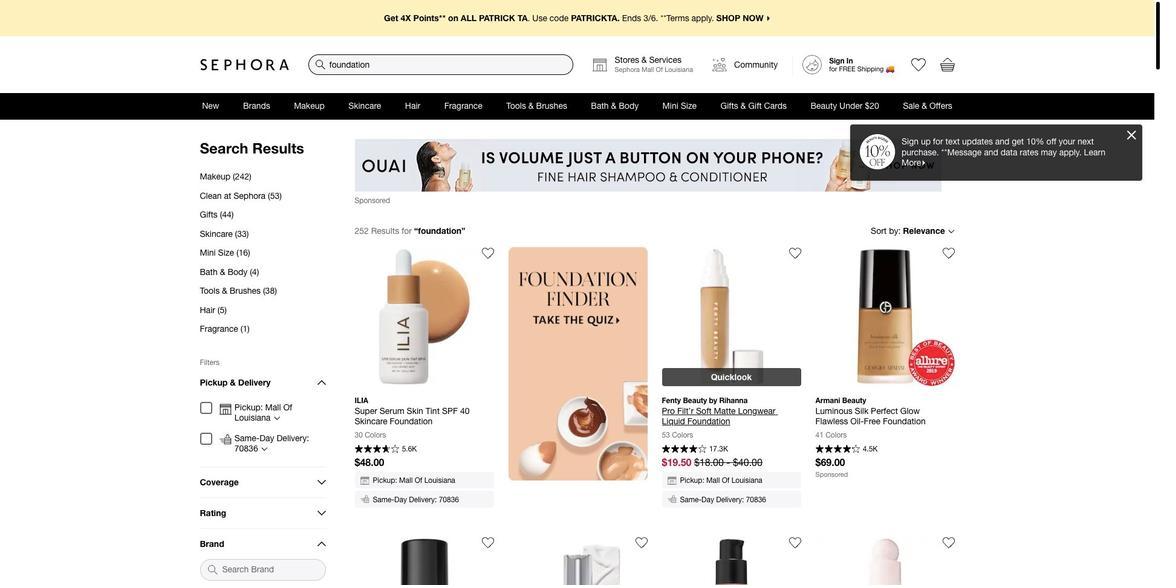Task type: vqa. For each thing, say whether or not it's contained in the screenshot.
17.3K reviews element
yes



Task type: describe. For each thing, give the bounding box(es) containing it.
too faced - born this way natural finish longwear liquid foundation image
[[355, 537, 494, 585]]

sign in to love too faced - born this way natural finish longwear liquid foundation image
[[482, 537, 494, 549]]

sign in to love armani beauty - luminous silk perfect glow flawless oil-free foundation image
[[942, 248, 955, 260]]

Search search field
[[309, 55, 573, 74]]

sign in to love haus labs by lady gaga - triclone skin tech medium coverage foundation with fermented arnica image
[[635, 537, 647, 549]]

sign in to love ilia - super serum skin tint spf 40 skincare foundation image
[[482, 248, 494, 260]]

4 stars element for 17.3k reviews element
[[662, 445, 706, 455]]

armani beauty - luminous silk perfect glow flawless oil-free foundation image
[[815, 248, 955, 387]]

sign in to love rare beauty by selena gomez - liquid touch weightless foundation image
[[942, 537, 955, 549]]

4.5k reviews element
[[863, 446, 878, 453]]

ilia - super serum skin tint spf 40 skincare foundation image
[[355, 248, 494, 387]]

haus labs by lady gaga - triclone skin tech medium coverage foundation with fermented arnica image
[[508, 537, 647, 585]]

3.5 stars element
[[355, 445, 399, 455]]



Task type: locate. For each thing, give the bounding box(es) containing it.
17.3k reviews element
[[709, 446, 728, 453]]

None search field
[[308, 54, 574, 75]]

4 stars element left 17.3k reviews element
[[662, 445, 706, 455]]

4 stars element left 4.5k reviews element
[[815, 445, 860, 455]]

None field
[[308, 54, 574, 75]]

sephora homepage image
[[200, 59, 289, 71]]

1 4 stars element from the left
[[662, 445, 706, 455]]

close message image
[[1127, 131, 1136, 140]]

2 4 stars element from the left
[[815, 445, 860, 455]]

sign in to love sephora collection - best skin ever liquid foundation image
[[789, 537, 801, 549]]

go to basket image
[[940, 57, 955, 72]]

Search Brand search field
[[217, 560, 325, 580]]

4 stars element
[[662, 445, 706, 455], [815, 445, 860, 455]]

fenty beauty by rihanna - pro filt'r soft matte longwear liquid foundation image
[[662, 248, 801, 387]]

1 horizontal spatial 4 stars element
[[815, 445, 860, 455]]

image de bannière avec contenu sponsorisé image
[[355, 139, 941, 192]]

foundation finder | take the quiz > image
[[508, 248, 647, 481]]

section
[[0, 0, 1154, 585]]

sephora collection - best skin ever liquid foundation image
[[662, 537, 801, 585]]

rare beauty by selena gomez - liquid touch weightless foundation image
[[815, 537, 955, 585]]

sign in to love fenty beauty by rihanna - pro filt'r soft matte longwear liquid foundation image
[[789, 248, 801, 260]]

5.6k reviews element
[[402, 446, 417, 453]]

4 stars element for 4.5k reviews element
[[815, 445, 860, 455]]

0 horizontal spatial 4 stars element
[[662, 445, 706, 455]]



